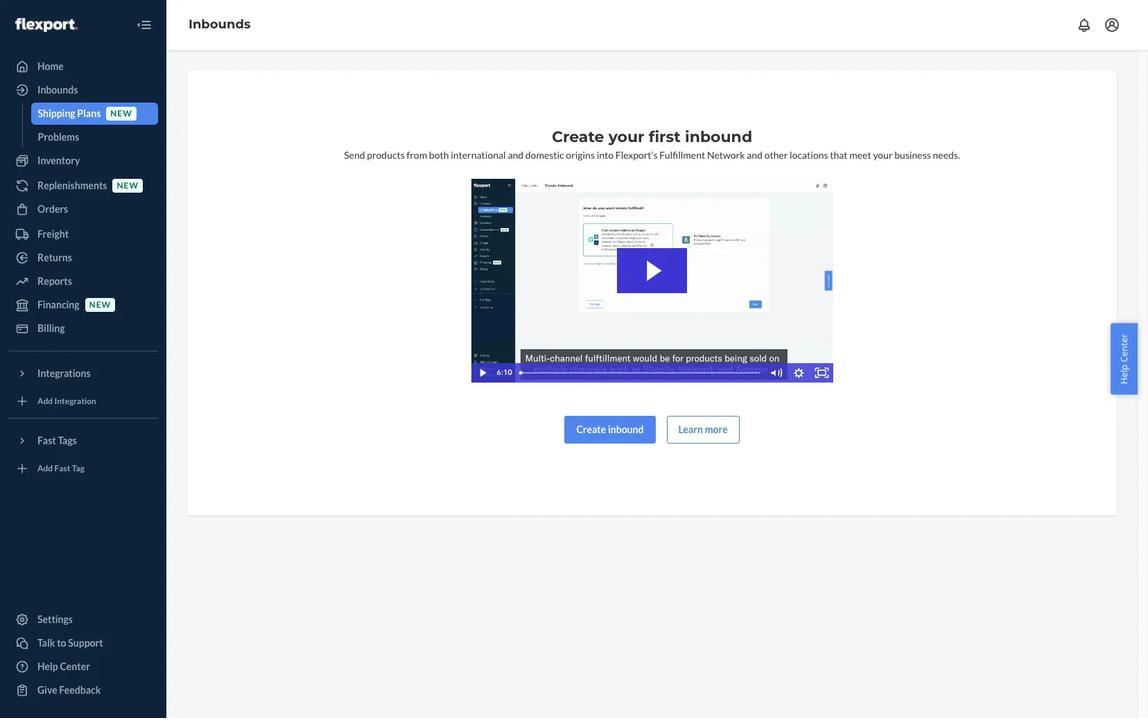 Task type: locate. For each thing, give the bounding box(es) containing it.
settings link
[[8, 609, 158, 631]]

meet
[[850, 149, 872, 161]]

new for replenishments
[[117, 181, 139, 191]]

other
[[765, 149, 788, 161]]

1 vertical spatial create
[[577, 423, 606, 435]]

network
[[707, 149, 745, 161]]

2 and from the left
[[747, 149, 763, 161]]

billing
[[37, 322, 65, 334]]

help
[[1118, 365, 1131, 384], [37, 661, 58, 673]]

fast left tag
[[54, 464, 70, 474]]

your right meet
[[873, 149, 893, 161]]

add left integration at the left bottom
[[37, 396, 53, 407]]

create
[[552, 128, 604, 146], [577, 423, 606, 435]]

new down reports link
[[89, 300, 111, 310]]

1 vertical spatial add
[[37, 464, 53, 474]]

1 horizontal spatial your
[[873, 149, 893, 161]]

0 vertical spatial inbound
[[685, 128, 753, 146]]

help inside help center button
[[1118, 365, 1131, 384]]

new for shipping plans
[[110, 108, 132, 119]]

orders
[[37, 203, 68, 215]]

open account menu image
[[1104, 17, 1121, 33]]

add integration
[[37, 396, 96, 407]]

integrations
[[37, 368, 91, 379]]

2 add from the top
[[37, 464, 53, 474]]

0 vertical spatial your
[[609, 128, 645, 146]]

inventory
[[37, 155, 80, 166]]

give
[[37, 685, 57, 696]]

0 horizontal spatial help
[[37, 661, 58, 673]]

0 vertical spatial new
[[110, 108, 132, 119]]

give feedback button
[[8, 680, 158, 702]]

fast
[[37, 435, 56, 447], [54, 464, 70, 474]]

and left domestic
[[508, 149, 524, 161]]

integrations button
[[8, 363, 158, 385]]

1 horizontal spatial inbounds link
[[189, 17, 251, 32]]

talk to support button
[[8, 633, 158, 655]]

0 horizontal spatial center
[[60, 661, 90, 673]]

center
[[1118, 334, 1131, 362], [60, 661, 90, 673]]

financing
[[37, 299, 79, 311]]

create inside button
[[577, 423, 606, 435]]

add fast tag
[[37, 464, 85, 474]]

0 horizontal spatial inbound
[[608, 423, 644, 435]]

new
[[110, 108, 132, 119], [117, 181, 139, 191], [89, 300, 111, 310]]

that
[[830, 149, 848, 161]]

1 vertical spatial new
[[117, 181, 139, 191]]

1 vertical spatial inbounds
[[37, 84, 78, 96]]

fulfillment
[[660, 149, 705, 161]]

help center button
[[1111, 324, 1138, 395]]

give feedback
[[37, 685, 101, 696]]

1 vertical spatial inbound
[[608, 423, 644, 435]]

0 horizontal spatial your
[[609, 128, 645, 146]]

0 vertical spatial inbounds link
[[189, 17, 251, 32]]

your up flexport's at right top
[[609, 128, 645, 146]]

1 horizontal spatial help center
[[1118, 334, 1131, 384]]

new up "orders" link
[[117, 181, 139, 191]]

tags
[[58, 435, 77, 447]]

add fast tag link
[[8, 458, 158, 480]]

inbounds link
[[189, 17, 251, 32], [8, 79, 158, 101]]

0 vertical spatial help center
[[1118, 334, 1131, 384]]

1 vertical spatial inbounds link
[[8, 79, 158, 101]]

create inbound
[[577, 423, 644, 435]]

your
[[609, 128, 645, 146], [873, 149, 893, 161]]

inbound
[[685, 128, 753, 146], [608, 423, 644, 435]]

fast inside dropdown button
[[37, 435, 56, 447]]

fast tags button
[[8, 430, 158, 452]]

0 horizontal spatial and
[[508, 149, 524, 161]]

video thumbnail image
[[471, 179, 833, 383], [471, 179, 833, 383]]

inbounds
[[189, 17, 251, 32], [37, 84, 78, 96]]

0 vertical spatial add
[[37, 396, 53, 407]]

fast tags
[[37, 435, 77, 447]]

0 vertical spatial inbounds
[[189, 17, 251, 32]]

create inside create your first inbound send products from both international and domestic origins into flexport's fulfillment network and other locations that meet your business needs.
[[552, 128, 604, 146]]

orders link
[[8, 198, 158, 221]]

0 horizontal spatial help center
[[37, 661, 90, 673]]

flexport's
[[616, 149, 658, 161]]

freight link
[[8, 223, 158, 246]]

0 vertical spatial center
[[1118, 334, 1131, 362]]

send
[[344, 149, 365, 161]]

help center
[[1118, 334, 1131, 384], [37, 661, 90, 673]]

home link
[[8, 55, 158, 78]]

returns link
[[8, 247, 158, 269]]

inbound up network
[[685, 128, 753, 146]]

help center link
[[8, 656, 158, 678]]

business
[[895, 149, 931, 161]]

shipping
[[38, 107, 75, 119]]

fast left tags
[[37, 435, 56, 447]]

create for your
[[552, 128, 604, 146]]

and left other
[[747, 149, 763, 161]]

domestic
[[526, 149, 564, 161]]

inbound left learn on the bottom of page
[[608, 423, 644, 435]]

1 vertical spatial fast
[[54, 464, 70, 474]]

0 vertical spatial create
[[552, 128, 604, 146]]

add down fast tags
[[37, 464, 53, 474]]

home
[[37, 60, 64, 72]]

0 vertical spatial help
[[1118, 365, 1131, 384]]

and
[[508, 149, 524, 161], [747, 149, 763, 161]]

into
[[597, 149, 614, 161]]

center inside button
[[1118, 334, 1131, 362]]

support
[[68, 637, 103, 649]]

new right plans at the top of the page
[[110, 108, 132, 119]]

1 horizontal spatial and
[[747, 149, 763, 161]]

1 vertical spatial help
[[37, 661, 58, 673]]

billing link
[[8, 318, 158, 340]]

1 horizontal spatial inbound
[[685, 128, 753, 146]]

1 add from the top
[[37, 396, 53, 407]]

help inside help center link
[[37, 661, 58, 673]]

add inside 'link'
[[37, 464, 53, 474]]

1 horizontal spatial center
[[1118, 334, 1131, 362]]

tag
[[72, 464, 85, 474]]

locations
[[790, 149, 828, 161]]

0 vertical spatial fast
[[37, 435, 56, 447]]

from
[[407, 149, 427, 161]]

2 vertical spatial new
[[89, 300, 111, 310]]

add
[[37, 396, 53, 407], [37, 464, 53, 474]]

1 horizontal spatial help
[[1118, 365, 1131, 384]]

needs.
[[933, 149, 960, 161]]

both
[[429, 149, 449, 161]]

inbound inside create your first inbound send products from both international and domestic origins into flexport's fulfillment network and other locations that meet your business needs.
[[685, 128, 753, 146]]



Task type: vqa. For each thing, say whether or not it's contained in the screenshot.
fraction
no



Task type: describe. For each thing, give the bounding box(es) containing it.
1 horizontal spatial inbounds
[[189, 17, 251, 32]]

inventory link
[[8, 150, 158, 172]]

help center inside button
[[1118, 334, 1131, 384]]

0 horizontal spatial inbounds link
[[8, 79, 158, 101]]

first
[[649, 128, 681, 146]]

plans
[[77, 107, 101, 119]]

1 vertical spatial your
[[873, 149, 893, 161]]

shipping plans
[[38, 107, 101, 119]]

problems link
[[31, 126, 158, 148]]

talk to support
[[37, 637, 103, 649]]

create for inbound
[[577, 423, 606, 435]]

learn more
[[679, 423, 728, 435]]

learn more button
[[667, 416, 740, 444]]

new for financing
[[89, 300, 111, 310]]

origins
[[566, 149, 595, 161]]

1 and from the left
[[508, 149, 524, 161]]

returns
[[37, 252, 72, 264]]

create inbound button
[[565, 416, 656, 444]]

0 horizontal spatial inbounds
[[37, 84, 78, 96]]

open notifications image
[[1076, 17, 1093, 33]]

flexport logo image
[[15, 18, 78, 32]]

reports
[[37, 275, 72, 287]]

freight
[[37, 228, 69, 240]]

integration
[[54, 396, 96, 407]]

replenishments
[[37, 180, 107, 191]]

add integration link
[[8, 390, 158, 413]]

products
[[367, 149, 405, 161]]

close navigation image
[[136, 17, 153, 33]]

1 vertical spatial center
[[60, 661, 90, 673]]

more
[[705, 423, 728, 435]]

international
[[451, 149, 506, 161]]

1 vertical spatial help center
[[37, 661, 90, 673]]

fast inside 'link'
[[54, 464, 70, 474]]

problems
[[38, 131, 79, 143]]

inbound inside button
[[608, 423, 644, 435]]

learn
[[679, 423, 703, 435]]

video element
[[471, 179, 833, 383]]

settings
[[37, 614, 73, 626]]

add for add integration
[[37, 396, 53, 407]]

talk
[[37, 637, 55, 649]]

create your first inbound send products from both international and domestic origins into flexport's fulfillment network and other locations that meet your business needs.
[[344, 128, 960, 161]]

add for add fast tag
[[37, 464, 53, 474]]

reports link
[[8, 270, 158, 293]]

to
[[57, 637, 66, 649]]

feedback
[[59, 685, 101, 696]]



